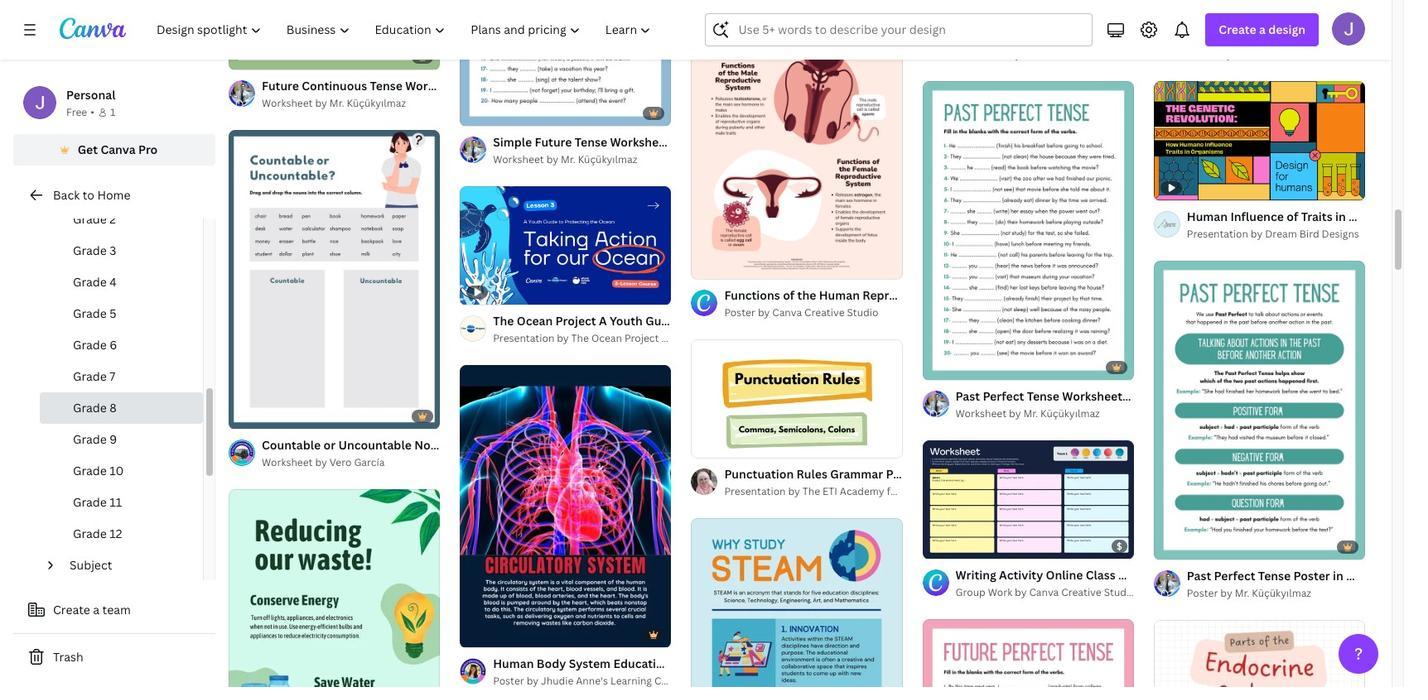 Task type: describe. For each thing, give the bounding box(es) containing it.
blue
[[686, 134, 712, 150]]

presentation by the ocean project | world ocean day
[[493, 332, 750, 346]]

free
[[66, 105, 87, 119]]

vero
[[330, 456, 352, 470]]

passive and active voice worksheet in blue and orange illustrative style image
[[923, 0, 1134, 21]]

grade for grade 12
[[73, 526, 107, 542]]

grade 2 link
[[40, 204, 203, 235]]

2 ocean from the left
[[698, 332, 729, 346]]

küçükyılmaz inside future continuous tense worksheet in green white basic style worksheet by mr. küçükyılmaz
[[347, 96, 406, 110]]

grade for grade 8
[[73, 400, 107, 416]]

subject button
[[63, 550, 193, 582]]

9
[[110, 432, 117, 447]]

world
[[667, 332, 695, 346]]

grade 3 link
[[40, 235, 203, 267]]

future continuous tense worksheet in green white basic style image
[[229, 0, 440, 69]]

get canva pro button
[[13, 134, 215, 166]]

poster by canva creative studio link
[[724, 305, 903, 322]]

worksheet down simple
[[493, 152, 544, 166]]

white inside the past perfect tense poster in white gree poster by mr. küçükyılmaz
[[1346, 568, 1379, 584]]

dream
[[1265, 227, 1297, 241]]

a for design
[[1259, 22, 1266, 37]]

1 horizontal spatial work
[[1156, 568, 1185, 583]]

poster inside poster by ljr edu resources link
[[1187, 47, 1218, 61]]

0 horizontal spatial creative
[[804, 306, 845, 320]]

Search search field
[[739, 14, 1082, 46]]

poster by mr. küçükyılmaz link
[[1187, 585, 1365, 602]]

reducing our waste infographic in green blue illustrative style image
[[229, 490, 440, 688]]

presentation for presentation by the eti academy for teaching and learning
[[724, 485, 786, 499]]

sea
[[1139, 389, 1159, 404]]

grade 5
[[73, 306, 117, 321]]

the for ocean
[[571, 332, 589, 346]]

presentation by dream bird designs
[[1187, 227, 1359, 241]]

white inside future continuous tense worksheet in green white basic style worksheet by mr. küçükyılmaz
[[518, 78, 551, 94]]

worksheet by mr. küçükyılmaz link for future
[[493, 151, 671, 168]]

simple future tense worksheet in blue white basic style link
[[493, 133, 812, 151]]

basic for simple future tense worksheet in blue white basic style
[[750, 134, 781, 150]]

back to home link
[[13, 179, 215, 212]]

•
[[91, 105, 94, 119]]

ljr
[[1235, 47, 1253, 61]]

worksheet inside worksheet by dani quintana link
[[956, 47, 1007, 61]]

activity
[[999, 568, 1043, 583]]

grade 6 link
[[40, 330, 203, 361]]

in for white
[[1333, 568, 1344, 584]]

free •
[[66, 105, 94, 119]]

day
[[731, 332, 750, 346]]

1 vertical spatial canva
[[772, 306, 802, 320]]

mr. inside future continuous tense worksheet in green white basic style worksheet by mr. küçükyılmaz
[[330, 96, 344, 110]]

1 of 11
[[703, 438, 731, 451]]

0 horizontal spatial work
[[988, 586, 1012, 600]]

presentation for presentation by the ocean project | world ocean day
[[493, 332, 555, 346]]

1 of 4 link
[[460, 366, 671, 647]]

6
[[110, 337, 117, 353]]

quintana
[[1048, 47, 1092, 61]]

grade for grade 2
[[73, 211, 107, 227]]

worksheet by dani quintana
[[956, 47, 1092, 61]]

for
[[887, 485, 901, 499]]

grade for grade 10
[[73, 463, 107, 479]]

continuous
[[302, 78, 367, 94]]

gree
[[1382, 568, 1404, 584]]

eti
[[823, 485, 837, 499]]

in for blue
[[673, 134, 684, 150]]

perfect for past perfect tense worksheet in sea green white basic style
[[983, 389, 1024, 404]]

home
[[97, 187, 130, 203]]

project
[[625, 332, 659, 346]]

1 of 11 link
[[691, 340, 903, 458]]

grade 5 link
[[40, 298, 203, 330]]

worksheet by dani quintana link
[[956, 47, 1134, 63]]

1 horizontal spatial 4
[[490, 628, 496, 640]]

grade 11 link
[[40, 487, 203, 519]]

grade 12 link
[[40, 519, 203, 550]]

top level navigation element
[[146, 13, 666, 46]]

presentation by the ocean project | world ocean day link
[[493, 331, 750, 347]]

in for sea
[[1125, 389, 1136, 404]]

by inside presentation by the eti academy for teaching and learning link
[[788, 485, 800, 499]]

white inside past perfect tense worksheet in sea green white basic style worksheet by mr. küçükyılmaz
[[1199, 389, 1232, 404]]

12
[[110, 526, 122, 542]]

tense for sea
[[1027, 389, 1060, 404]]

green inside past perfect tense worksheet in sea green white basic style worksheet by mr. küçükyılmaz
[[1162, 389, 1196, 404]]

worksheet by vero garcía link
[[262, 455, 440, 471]]

personal
[[66, 87, 116, 103]]

functions of the human reproductive systems science poster in maroon light pink flat graphic style image
[[691, 0, 903, 279]]

grade 3
[[73, 243, 116, 258]]

grade 10 link
[[40, 456, 203, 487]]

grade 2
[[73, 211, 116, 227]]

grade for grade 5
[[73, 306, 107, 321]]

7
[[110, 369, 115, 384]]

back to home
[[53, 187, 130, 203]]

teaching
[[903, 485, 946, 499]]

grade 10
[[73, 463, 124, 479]]

future perfect tense worksheet in pink white basic style image
[[923, 620, 1134, 688]]

grade for grade 4
[[73, 274, 107, 290]]

grade 6
[[73, 337, 117, 353]]

grade 7 link
[[40, 361, 203, 393]]

|
[[661, 332, 664, 346]]

online
[[1046, 568, 1083, 583]]

designs
[[1322, 227, 1359, 241]]

basic for future continuous tense worksheet in green white basic style
[[554, 78, 584, 94]]

3
[[110, 243, 116, 258]]

studio inside "writing activity online class group work group work by canva creative studio"
[[1104, 586, 1135, 600]]

canva inside "writing activity online class group work group work by canva creative studio"
[[1029, 586, 1059, 600]]

grade 4 link
[[40, 267, 203, 298]]

past perfect tense worksheet in sea green white basic style worksheet by mr. küçükyılmaz
[[956, 389, 1296, 421]]

in for green
[[468, 78, 479, 94]]

trash link
[[13, 641, 215, 674]]

simple future tense worksheet in blue white basic style image
[[460, 0, 671, 126]]

grade 12
[[73, 526, 122, 542]]

worksheet left sea
[[1062, 389, 1123, 404]]

future inside future continuous tense worksheet in green white basic style worksheet by mr. küçükyılmaz
[[262, 78, 299, 94]]

why study steam education infographic in blue pink yellow flat graphic style image
[[691, 519, 903, 688]]

green inside future continuous tense worksheet in green white basic style worksheet by mr. küçükyılmaz
[[482, 78, 516, 94]]

worksheet left blue
[[610, 134, 670, 150]]

creative inside "writing activity online class group work group work by canva creative studio"
[[1061, 586, 1102, 600]]

pro
[[138, 142, 158, 157]]

writing
[[956, 568, 996, 583]]

grade 11
[[73, 495, 122, 510]]

get
[[78, 142, 98, 157]]

1 vertical spatial group
[[956, 586, 986, 600]]

team
[[102, 602, 131, 618]]

punctuation rules grammar presentation in yellow blue green hand drawn style image
[[691, 340, 903, 458]]

mr. inside "simple future tense worksheet in blue white basic style worksheet by mr. küçükyılmaz"
[[561, 152, 576, 166]]

grade 9 link
[[40, 424, 203, 456]]

1 for 1 of 4
[[472, 628, 476, 640]]

presentation for presentation by dream bird designs
[[1187, 227, 1248, 241]]

get canva pro
[[78, 142, 158, 157]]

0 vertical spatial studio
[[847, 306, 879, 320]]

learning
[[969, 485, 1010, 499]]

trash
[[53, 650, 83, 665]]

grade for grade 9
[[73, 432, 107, 447]]

1 for 1 of 11
[[703, 438, 708, 451]]

10
[[110, 463, 124, 479]]

mr. inside the past perfect tense poster in white gree poster by mr. küçükyılmaz
[[1235, 586, 1250, 600]]

subject
[[70, 558, 112, 573]]



Task type: vqa. For each thing, say whether or not it's contained in the screenshot.
Resources
yes



Task type: locate. For each thing, give the bounding box(es) containing it.
1 horizontal spatial green
[[1162, 389, 1196, 404]]

1 vertical spatial work
[[988, 586, 1012, 600]]

create a team
[[53, 602, 131, 618]]

perfect inside the past perfect tense poster in white gree poster by mr. küçükyılmaz
[[1214, 568, 1256, 584]]

basic inside future continuous tense worksheet in green white basic style worksheet by mr. küçükyılmaz
[[554, 78, 584, 94]]

0 vertical spatial creative
[[804, 306, 845, 320]]

0 horizontal spatial 11
[[110, 495, 122, 510]]

basic inside past perfect tense worksheet in sea green white basic style worksheet by mr. küçükyılmaz
[[1234, 389, 1265, 404]]

by inside poster by canva creative studio link
[[758, 306, 770, 320]]

simple future tense worksheet in blue white basic style worksheet by mr. küçükyılmaz
[[493, 134, 812, 166]]

küçükyılmaz inside the past perfect tense poster in white gree poster by mr. küçükyılmaz
[[1252, 586, 1311, 600]]

studio
[[847, 306, 879, 320], [1104, 586, 1135, 600]]

0 vertical spatial past
[[956, 389, 980, 404]]

9 grade from the top
[[73, 463, 107, 479]]

worksheet up 'learning'
[[956, 407, 1007, 421]]

by inside future continuous tense worksheet in green white basic style worksheet by mr. küçükyılmaz
[[315, 96, 327, 110]]

3 grade from the top
[[73, 274, 107, 290]]

group down writing
[[956, 586, 986, 600]]

presentation by the eti academy for teaching and learning link
[[724, 484, 1010, 500]]

1 horizontal spatial worksheet by mr. küçükyılmaz link
[[493, 151, 671, 168]]

writing activity online class group work group work by canva creative studio
[[956, 568, 1185, 600]]

1 of 4
[[472, 628, 496, 640]]

white up simple
[[518, 78, 551, 94]]

past perfect tense poster in white green  basic style image
[[1154, 261, 1365, 560]]

garcía
[[354, 456, 385, 470]]

0 vertical spatial style
[[587, 78, 616, 94]]

presentation by the eti academy for teaching and learning
[[724, 485, 1010, 499]]

0 horizontal spatial a
[[93, 602, 100, 618]]

poster by canva creative studio
[[724, 306, 879, 320]]

presentation inside presentation by the ocean project | world ocean day link
[[493, 332, 555, 346]]

white inside "simple future tense worksheet in blue white basic style worksheet by mr. küçükyılmaz"
[[715, 134, 748, 150]]

1 horizontal spatial style
[[783, 134, 812, 150]]

create up ljr
[[1219, 22, 1257, 37]]

academy
[[840, 485, 884, 499]]

2 vertical spatial basic
[[1234, 389, 1265, 404]]

worksheet left vero
[[262, 456, 313, 470]]

küçükyılmaz inside past perfect tense worksheet in sea green white basic style worksheet by mr. küçükyılmaz
[[1041, 407, 1100, 421]]

1 horizontal spatial future
[[535, 134, 572, 150]]

0 vertical spatial worksheet by mr. küçükyılmaz link
[[262, 95, 440, 112]]

grade left '10'
[[73, 463, 107, 479]]

8 grade from the top
[[73, 432, 107, 447]]

grade for grade 7
[[73, 369, 107, 384]]

0 horizontal spatial worksheet by mr. küçükyılmaz link
[[262, 95, 440, 112]]

0 horizontal spatial green
[[482, 78, 516, 94]]

style inside past perfect tense worksheet in sea green white basic style worksheet by mr. küçükyılmaz
[[1267, 389, 1296, 404]]

grade left 7
[[73, 369, 107, 384]]

0 vertical spatial 4
[[110, 274, 117, 290]]

grade left 8
[[73, 400, 107, 416]]

grade left 6
[[73, 337, 107, 353]]

2 vertical spatial worksheet by mr. küçükyılmaz link
[[956, 406, 1134, 423]]

style for future continuous tense worksheet in green white basic style
[[587, 78, 616, 94]]

style inside future continuous tense worksheet in green white basic style worksheet by mr. küçükyılmaz
[[587, 78, 616, 94]]

white
[[518, 78, 551, 94], [715, 134, 748, 150], [1199, 389, 1232, 404], [1346, 568, 1379, 584]]

past perfect tense worksheet in sea green white basic style image
[[923, 81, 1134, 380]]

1 horizontal spatial basic
[[750, 134, 781, 150]]

a inside button
[[93, 602, 100, 618]]

by inside the presentation by dream bird designs link
[[1251, 227, 1263, 241]]

work down activity
[[988, 586, 1012, 600]]

1 horizontal spatial create
[[1219, 22, 1257, 37]]

a inside dropdown button
[[1259, 22, 1266, 37]]

ocean
[[591, 332, 622, 346], [698, 332, 729, 346]]

worksheet left dani
[[956, 47, 1007, 61]]

1 vertical spatial 4
[[490, 628, 496, 640]]

2 horizontal spatial canva
[[1029, 586, 1059, 600]]

mr. inside past perfect tense worksheet in sea green white basic style worksheet by mr. küçükyılmaz
[[1023, 407, 1038, 421]]

küçükyılmaz inside "simple future tense worksheet in blue white basic style worksheet by mr. küçükyılmaz"
[[578, 152, 637, 166]]

creative
[[804, 306, 845, 320], [1061, 586, 1102, 600]]

None search field
[[705, 13, 1093, 46]]

class
[[1086, 568, 1116, 583]]

1 vertical spatial studio
[[1104, 586, 1135, 600]]

worksheet by mr. küçükyılmaz link for perfect
[[956, 406, 1134, 423]]

presentation inside presentation by the eti academy for teaching and learning link
[[724, 485, 786, 499]]

1 horizontal spatial 1
[[472, 628, 476, 640]]

past perfect tense poster in white gree link
[[1187, 567, 1404, 585]]

past inside the past perfect tense poster in white gree poster by mr. küçükyılmaz
[[1187, 568, 1211, 584]]

human body system educational poster in blue and red bold modern style image
[[460, 366, 671, 647]]

the for eti
[[803, 485, 820, 499]]

4 grade from the top
[[73, 306, 107, 321]]

worksheet
[[956, 47, 1007, 61], [405, 78, 466, 94], [262, 96, 313, 110], [610, 134, 670, 150], [493, 152, 544, 166], [1062, 389, 1123, 404], [956, 407, 1007, 421], [262, 456, 313, 470]]

a down introduction to genetics science poster in blue yellow flat graphic style image
[[1259, 22, 1266, 37]]

10 grade from the top
[[73, 495, 107, 510]]

grade 8
[[73, 400, 117, 416]]

1 vertical spatial worksheet by mr. küçükyılmaz link
[[493, 151, 671, 168]]

back
[[53, 187, 80, 203]]

perfect inside past perfect tense worksheet in sea green white basic style worksheet by mr. küçükyılmaz
[[983, 389, 1024, 404]]

worksheet by vero garcía
[[262, 456, 385, 470]]

2 horizontal spatial worksheet by mr. küçükyılmaz link
[[956, 406, 1134, 423]]

in inside past perfect tense worksheet in sea green white basic style worksheet by mr. küçükyılmaz
[[1125, 389, 1136, 404]]

worksheet inside worksheet by vero garcía link
[[262, 456, 313, 470]]

grade for grade 6
[[73, 337, 107, 353]]

simple
[[493, 134, 532, 150]]

basic
[[554, 78, 584, 94], [750, 134, 781, 150], [1234, 389, 1265, 404]]

küçükyılmaz down past perfect tense poster in white gree link
[[1252, 586, 1311, 600]]

1 horizontal spatial group
[[1118, 568, 1154, 583]]

1 vertical spatial of
[[479, 628, 488, 640]]

5 grade from the top
[[73, 337, 107, 353]]

0 vertical spatial future
[[262, 78, 299, 94]]

0 vertical spatial canva
[[101, 142, 136, 157]]

1 horizontal spatial canva
[[772, 306, 802, 320]]

and
[[948, 485, 966, 499]]

0 horizontal spatial the
[[571, 332, 589, 346]]

tense inside "simple future tense worksheet in blue white basic style worksheet by mr. küçükyılmaz"
[[575, 134, 607, 150]]

by inside "simple future tense worksheet in blue white basic style worksheet by mr. küçükyılmaz"
[[546, 152, 558, 166]]

tense inside past perfect tense worksheet in sea green white basic style worksheet by mr. küçükyılmaz
[[1027, 389, 1060, 404]]

1 horizontal spatial perfect
[[1214, 568, 1256, 584]]

1 horizontal spatial studio
[[1104, 586, 1135, 600]]

0 horizontal spatial group
[[956, 586, 986, 600]]

grade 9
[[73, 432, 117, 447]]

0 vertical spatial the
[[571, 332, 589, 346]]

$
[[1117, 540, 1122, 553]]

create left team
[[53, 602, 90, 618]]

5
[[110, 306, 117, 321]]

white right sea
[[1199, 389, 1232, 404]]

1 horizontal spatial a
[[1259, 22, 1266, 37]]

0 horizontal spatial style
[[587, 78, 616, 94]]

2
[[110, 211, 116, 227]]

0 horizontal spatial past
[[956, 389, 980, 404]]

tense for white
[[1258, 568, 1291, 584]]

create a design button
[[1206, 13, 1319, 46]]

the left project at the left of page
[[571, 332, 589, 346]]

1 horizontal spatial presentation
[[724, 485, 786, 499]]

grade left 2
[[73, 211, 107, 227]]

in inside "simple future tense worksheet in blue white basic style worksheet by mr. küçükyılmaz"
[[673, 134, 684, 150]]

create for create a design
[[1219, 22, 1257, 37]]

perfect for past perfect tense poster in white gree
[[1214, 568, 1256, 584]]

0 horizontal spatial canva
[[101, 142, 136, 157]]

canva
[[101, 142, 136, 157], [772, 306, 802, 320], [1029, 586, 1059, 600]]

design
[[1269, 22, 1306, 37]]

green
[[482, 78, 516, 94], [1162, 389, 1196, 404]]

style inside "simple future tense worksheet in blue white basic style worksheet by mr. küçükyılmaz"
[[783, 134, 812, 150]]

küçükyılmaz down past perfect tense worksheet in sea green white basic style "link"
[[1041, 407, 1100, 421]]

past for past perfect tense poster in white gree
[[1187, 568, 1211, 584]]

0 horizontal spatial 4
[[110, 274, 117, 290]]

worksheet by mr. küçükyılmaz link
[[262, 95, 440, 112], [493, 151, 671, 168], [956, 406, 1134, 423]]

future left 'continuous'
[[262, 78, 299, 94]]

0 horizontal spatial future
[[262, 78, 299, 94]]

create a team button
[[13, 594, 215, 627]]

bird
[[1300, 227, 1319, 241]]

2 grade from the top
[[73, 243, 107, 258]]

grade for grade 11
[[73, 495, 107, 510]]

0 horizontal spatial perfect
[[983, 389, 1024, 404]]

by inside the past perfect tense poster in white gree poster by mr. küçükyılmaz
[[1221, 586, 1233, 600]]

0 horizontal spatial 1
[[110, 105, 115, 119]]

past for past perfect tense worksheet in sea green white basic style
[[956, 389, 980, 404]]

grade left the "5"
[[73, 306, 107, 321]]

0 vertical spatial a
[[1259, 22, 1266, 37]]

1 vertical spatial style
[[783, 134, 812, 150]]

0 vertical spatial basic
[[554, 78, 584, 94]]

0 horizontal spatial create
[[53, 602, 90, 618]]

green right sea
[[1162, 389, 1196, 404]]

0 vertical spatial work
[[1156, 568, 1185, 583]]

1 vertical spatial future
[[535, 134, 572, 150]]

past
[[956, 389, 980, 404], [1187, 568, 1211, 584]]

poster
[[1187, 47, 1218, 61], [724, 306, 756, 320], [1294, 568, 1330, 584], [1187, 586, 1218, 600]]

1 vertical spatial green
[[1162, 389, 1196, 404]]

grade up grade 12 in the left bottom of the page
[[73, 495, 107, 510]]

1 horizontal spatial ocean
[[698, 332, 729, 346]]

1 for 1
[[110, 105, 115, 119]]

worksheet down 'continuous'
[[262, 96, 313, 110]]

tense inside future continuous tense worksheet in green white basic style worksheet by mr. küçükyılmaz
[[370, 78, 402, 94]]

küçükyılmaz
[[347, 96, 406, 110], [578, 152, 637, 166], [1041, 407, 1100, 421], [1252, 586, 1311, 600]]

1 vertical spatial creative
[[1061, 586, 1102, 600]]

1 vertical spatial create
[[53, 602, 90, 618]]

1 grade from the top
[[73, 211, 107, 227]]

style
[[587, 78, 616, 94], [783, 134, 812, 150], [1267, 389, 1296, 404]]

0 vertical spatial create
[[1219, 22, 1257, 37]]

1 vertical spatial 1
[[703, 438, 708, 451]]

11 grade from the top
[[73, 526, 107, 542]]

0 horizontal spatial ocean
[[591, 332, 622, 346]]

work right class
[[1156, 568, 1185, 583]]

by inside "writing activity online class group work group work by canva creative studio"
[[1015, 586, 1027, 600]]

1 vertical spatial 11
[[110, 495, 122, 510]]

2 horizontal spatial presentation
[[1187, 227, 1248, 241]]

2 vertical spatial canva
[[1029, 586, 1059, 600]]

küçükyılmaz down simple future tense worksheet in blue white basic style link
[[578, 152, 637, 166]]

8
[[110, 400, 117, 416]]

of for 4
[[479, 628, 488, 640]]

tense for green
[[370, 78, 402, 94]]

küçükyılmaz down 'continuous'
[[347, 96, 406, 110]]

1 vertical spatial a
[[93, 602, 100, 618]]

worksheet by mr. küçükyılmaz link for continuous
[[262, 95, 440, 112]]

a left team
[[93, 602, 100, 618]]

1 horizontal spatial creative
[[1061, 586, 1102, 600]]

0 vertical spatial perfect
[[983, 389, 1024, 404]]

1 horizontal spatial past
[[1187, 568, 1211, 584]]

presentation
[[1187, 227, 1248, 241], [493, 332, 555, 346], [724, 485, 786, 499]]

writing activity online class group work image
[[923, 441, 1134, 560]]

2 horizontal spatial style
[[1267, 389, 1296, 404]]

1 horizontal spatial of
[[710, 438, 719, 451]]

canva inside button
[[101, 142, 136, 157]]

create inside button
[[53, 602, 90, 618]]

0 horizontal spatial presentation
[[493, 332, 555, 346]]

2 vertical spatial 1
[[472, 628, 476, 640]]

basic inside "simple future tense worksheet in blue white basic style worksheet by mr. küçükyılmaz"
[[750, 134, 781, 150]]

1 vertical spatial perfect
[[1214, 568, 1256, 584]]

poster by ljr edu resources
[[1187, 47, 1326, 61]]

presentation by dream bird designs link
[[1187, 226, 1365, 242]]

1 vertical spatial basic
[[750, 134, 781, 150]]

6 grade from the top
[[73, 369, 107, 384]]

group work by canva creative studio link
[[956, 585, 1135, 602]]

11
[[721, 438, 731, 451], [110, 495, 122, 510]]

future continuous tense worksheet in green white basic style link
[[262, 77, 616, 95]]

tense for blue
[[575, 134, 607, 150]]

the left eti
[[803, 485, 820, 499]]

0 vertical spatial 11
[[721, 438, 731, 451]]

writing activity online class group work link
[[956, 567, 1185, 585]]

poster inside poster by canva creative studio link
[[724, 306, 756, 320]]

2 vertical spatial style
[[1267, 389, 1296, 404]]

grade
[[73, 211, 107, 227], [73, 243, 107, 258], [73, 274, 107, 290], [73, 306, 107, 321], [73, 337, 107, 353], [73, 369, 107, 384], [73, 400, 107, 416], [73, 432, 107, 447], [73, 463, 107, 479], [73, 495, 107, 510], [73, 526, 107, 542]]

the
[[571, 332, 589, 346], [803, 485, 820, 499]]

grade for grade 3
[[73, 243, 107, 258]]

white left gree
[[1346, 568, 1379, 584]]

grade down grade 3 at the top of the page
[[73, 274, 107, 290]]

by inside poster by ljr edu resources link
[[1221, 47, 1233, 61]]

white right blue
[[715, 134, 748, 150]]

0 horizontal spatial of
[[479, 628, 488, 640]]

grade 4
[[73, 274, 117, 290]]

green up simple
[[482, 78, 516, 94]]

ocean left the day
[[698, 332, 729, 346]]

worksheet down the top level navigation element
[[405, 78, 466, 94]]

grade left 9
[[73, 432, 107, 447]]

past perfect tense worksheet in sea green white basic style link
[[956, 388, 1296, 406]]

0 horizontal spatial basic
[[554, 78, 584, 94]]

0 vertical spatial green
[[482, 78, 516, 94]]

4 inside 'link'
[[110, 274, 117, 290]]

1 vertical spatial the
[[803, 485, 820, 499]]

in inside future continuous tense worksheet in green white basic style worksheet by mr. küçükyılmaz
[[468, 78, 479, 94]]

grade left 12
[[73, 526, 107, 542]]

create for create a team
[[53, 602, 90, 618]]

grade left "3"
[[73, 243, 107, 258]]

1 horizontal spatial 11
[[721, 438, 731, 451]]

future inside "simple future tense worksheet in blue white basic style worksheet by mr. küçükyılmaz"
[[535, 134, 572, 150]]

of for 11
[[710, 438, 719, 451]]

0 horizontal spatial studio
[[847, 306, 879, 320]]

2 horizontal spatial 1
[[703, 438, 708, 451]]

2 horizontal spatial basic
[[1234, 389, 1265, 404]]

in inside the past perfect tense poster in white gree poster by mr. küçükyılmaz
[[1333, 568, 1344, 584]]

resources
[[1276, 47, 1326, 61]]

by inside past perfect tense worksheet in sea green white basic style worksheet by mr. küçükyılmaz
[[1009, 407, 1021, 421]]

past inside past perfect tense worksheet in sea green white basic style worksheet by mr. küçükyılmaz
[[956, 389, 980, 404]]

0 vertical spatial of
[[710, 438, 719, 451]]

by inside worksheet by dani quintana link
[[1009, 47, 1021, 61]]

group down $
[[1118, 568, 1154, 583]]

to
[[83, 187, 94, 203]]

future right simple
[[535, 134, 572, 150]]

group
[[1118, 568, 1154, 583], [956, 586, 986, 600]]

1 horizontal spatial the
[[803, 485, 820, 499]]

introduction to genetics science poster in blue yellow flat graphic style image
[[1154, 0, 1365, 21]]

dani
[[1023, 47, 1045, 61]]

grade 7
[[73, 369, 115, 384]]

by inside worksheet by vero garcía link
[[315, 456, 327, 470]]

parts of the human endocrine system science poster in pastel pink rose pink flat graphic style image
[[1154, 620, 1365, 688]]

0 vertical spatial 1
[[110, 105, 115, 119]]

by inside presentation by the ocean project | world ocean day link
[[557, 332, 569, 346]]

1 ocean from the left
[[591, 332, 622, 346]]

in
[[468, 78, 479, 94], [673, 134, 684, 150], [1125, 389, 1136, 404], [1333, 568, 1344, 584]]

of
[[710, 438, 719, 451], [479, 628, 488, 640]]

jacob simon image
[[1332, 12, 1365, 46]]

tense inside the past perfect tense poster in white gree poster by mr. küçükyılmaz
[[1258, 568, 1291, 584]]

edu
[[1255, 47, 1274, 61]]

0 vertical spatial group
[[1118, 568, 1154, 583]]

countable or uncountable nouns digital worksheet in green and grey illustrative style image
[[229, 130, 440, 429]]

2 vertical spatial presentation
[[724, 485, 786, 499]]

7 grade from the top
[[73, 400, 107, 416]]

0 vertical spatial presentation
[[1187, 227, 1248, 241]]

1 vertical spatial presentation
[[493, 332, 555, 346]]

ocean left project at the left of page
[[591, 332, 622, 346]]

1 vertical spatial past
[[1187, 568, 1211, 584]]

style for simple future tense worksheet in blue white basic style
[[783, 134, 812, 150]]

a for team
[[93, 602, 100, 618]]

1
[[110, 105, 115, 119], [703, 438, 708, 451], [472, 628, 476, 640]]

create inside dropdown button
[[1219, 22, 1257, 37]]



